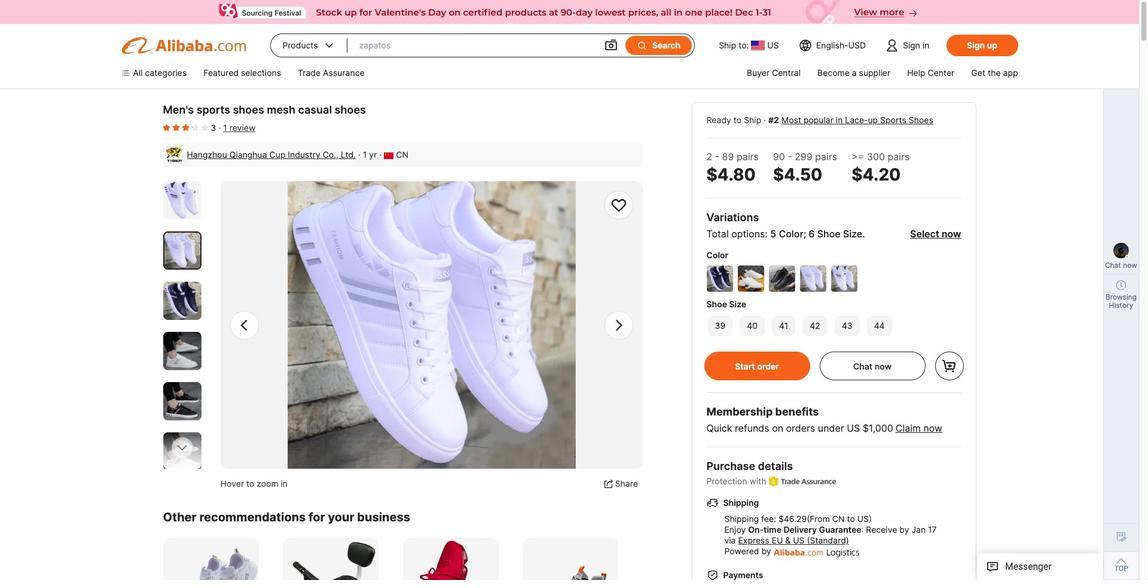 Task type: locate. For each thing, give the bounding box(es) containing it.
in
[[923, 40, 930, 50], [836, 115, 843, 125], [281, 479, 288, 489]]

right image
[[610, 316, 628, 334]]

1
[[223, 123, 227, 133], [363, 150, 367, 160]]

0 horizontal spatial shoe
[[707, 299, 728, 309]]

us right under
[[847, 422, 861, 434]]

1 for 1 yr
[[363, 150, 367, 160]]

0 horizontal spatial up
[[869, 115, 878, 125]]

1 vertical spatial 1
[[363, 150, 367, 160]]

to right the ready
[[734, 115, 742, 125]]

1 - from the left
[[715, 151, 720, 163]]

in left the lace-
[[836, 115, 843, 125]]

options:
[[732, 228, 768, 240]]

powered
[[725, 546, 760, 557]]

1 vertical spatial size
[[730, 299, 747, 309]]

1 vertical spatial chat now
[[854, 361, 892, 371]]

ltd.
[[341, 150, 356, 160]]

pairs right 89
[[737, 151, 759, 163]]

size right 6
[[844, 228, 863, 240]]

cn right the yr
[[396, 150, 409, 160]]

purchase
[[707, 460, 756, 473]]

0 horizontal spatial in
[[281, 479, 288, 489]]

pairs right 299 on the right top
[[816, 151, 838, 163]]

1 horizontal spatial sign
[[968, 40, 986, 50]]

0 horizontal spatial pairs
[[737, 151, 759, 163]]

sign up
[[968, 40, 998, 50]]

on-
[[749, 525, 764, 535]]

- inside 90 - 299 pairs $4.50
[[788, 151, 793, 163]]

shipping
[[724, 498, 759, 508], [725, 514, 759, 524]]

0 vertical spatial size
[[844, 228, 863, 240]]

by down the express
[[762, 546, 772, 557]]

2 horizontal spatial favorites filling image
[[201, 123, 209, 132]]

2 - from the left
[[788, 151, 793, 163]]

left image
[[236, 316, 254, 334]]

chat down "43" link
[[854, 361, 873, 371]]

sign up get
[[968, 40, 986, 50]]

your
[[328, 511, 355, 525]]

0 horizontal spatial favorites filling image
[[163, 123, 170, 132]]


[[637, 40, 648, 51]]

90 - 299 pairs $4.50
[[774, 151, 838, 185]]

chat now down 44 link
[[854, 361, 892, 371]]

1 horizontal spatial ship
[[744, 115, 762, 125]]

0 vertical spatial in
[[923, 40, 930, 50]]

shoes up review
[[233, 104, 264, 116]]

#2 most popular in  lace-up sports shoes
[[769, 115, 934, 125]]

pairs for $4.80
[[737, 151, 759, 163]]

pairs for $4.50
[[816, 151, 838, 163]]

0 horizontal spatial sign
[[904, 40, 921, 50]]

to up guarantee
[[848, 514, 856, 524]]

purchase details
[[707, 460, 793, 473]]

0 horizontal spatial by
[[762, 546, 772, 557]]

color right the 5
[[779, 228, 804, 240]]

$4.20
[[852, 165, 901, 185]]

3 pairs from the left
[[888, 151, 910, 163]]

2 horizontal spatial pairs
[[888, 151, 910, 163]]

shoe right 6
[[818, 228, 841, 240]]

start order button
[[705, 352, 810, 381]]

in up help center
[[923, 40, 930, 50]]

#2
[[769, 115, 780, 125]]

shipping down protection with
[[724, 498, 759, 508]]

1 vertical spatial by
[[762, 546, 772, 557]]

list
[[163, 539, 763, 580]]

0 vertical spatial 1
[[223, 123, 227, 133]]

39
[[715, 321, 726, 331]]

43 link
[[834, 315, 861, 337]]

enjoy on-time delivery guarantee
[[725, 525, 862, 535]]

1 vertical spatial to
[[247, 479, 255, 489]]

1 horizontal spatial pairs
[[816, 151, 838, 163]]

ship left #2
[[744, 115, 762, 125]]

men's
[[163, 104, 194, 116]]

$4.50
[[774, 165, 823, 185]]

- for $4.50
[[788, 151, 793, 163]]

express eu & us (standard)
[[739, 536, 850, 546]]

- right 90
[[788, 151, 793, 163]]

pairs inside 90 - 299 pairs $4.50
[[816, 151, 838, 163]]

sign up help
[[904, 40, 921, 50]]

receive
[[867, 525, 898, 535]]

0 horizontal spatial to
[[247, 479, 255, 489]]

3 favorites filling image from the left
[[201, 123, 209, 132]]

1 horizontal spatial up
[[988, 40, 998, 50]]

shoes right casual
[[335, 104, 366, 116]]

:
[[862, 525, 864, 535]]

1 pairs from the left
[[737, 151, 759, 163]]

ship left the 'to:'
[[719, 40, 737, 50]]

membership
[[707, 406, 773, 418]]

by inside : receive by jan 17 via
[[900, 525, 910, 535]]

0 vertical spatial to
[[734, 115, 742, 125]]

to left zoom
[[247, 479, 255, 489]]

all
[[133, 68, 143, 78]]

us
[[768, 40, 779, 50], [847, 422, 861, 434], [858, 514, 869, 524], [794, 536, 805, 546]]

shoe
[[818, 228, 841, 240], [707, 299, 728, 309]]

hangzhou qianghua cup industry co., ltd.
[[187, 150, 356, 160]]

>= 300 pairs $4.20
[[852, 151, 910, 185]]

browsing history
[[1106, 293, 1138, 310]]

1 horizontal spatial favorites filling image
[[173, 123, 180, 132]]

to for hover
[[247, 479, 255, 489]]

1 horizontal spatial color
[[779, 228, 804, 240]]

hover to zoom in
[[221, 479, 288, 489]]

color down total
[[707, 250, 729, 260]]

us up :
[[858, 514, 869, 524]]

5
[[771, 228, 777, 240]]

1 for 1 review
[[223, 123, 227, 133]]

in right zoom
[[281, 479, 288, 489]]

1 vertical spatial ship
[[744, 115, 762, 125]]

1 horizontal spatial chat now
[[1106, 261, 1138, 270]]

up left sports
[[869, 115, 878, 125]]

2 vertical spatial in
[[281, 479, 288, 489]]

0 horizontal spatial shoes
[[233, 104, 264, 116]]

yr
[[369, 150, 377, 160]]

0 horizontal spatial color
[[707, 250, 729, 260]]

zoom
[[257, 479, 279, 489]]

casual
[[298, 104, 332, 116]]

0 vertical spatial shipping
[[724, 498, 759, 508]]

total
[[707, 228, 729, 240]]

assurance
[[323, 68, 365, 78]]

0 horizontal spatial cn
[[396, 150, 409, 160]]

pairs inside 2 - 89 pairs $4.80
[[737, 151, 759, 163]]

1 horizontal spatial 1
[[363, 150, 367, 160]]

1 yr
[[363, 150, 377, 160]]

us right &
[[794, 536, 805, 546]]

buyer central
[[747, 68, 801, 78]]

chat up browsing
[[1106, 261, 1122, 270]]

pairs inside >= 300 pairs $4.20
[[888, 151, 910, 163]]

44 link
[[866, 315, 894, 337]]

2 pairs from the left
[[816, 151, 838, 163]]

1 vertical spatial chat
[[854, 361, 873, 371]]

history
[[1110, 301, 1134, 310]]

42
[[810, 321, 821, 331]]

cn up guarantee
[[833, 514, 845, 524]]

browsing
[[1106, 293, 1138, 302]]

pairs right '300'
[[888, 151, 910, 163]]

up
[[988, 40, 998, 50], [869, 115, 878, 125]]

ship to:
[[719, 40, 749, 50]]

0 horizontal spatial -
[[715, 151, 720, 163]]

- inside 2 - 89 pairs $4.80
[[715, 151, 720, 163]]

- for $4.80
[[715, 151, 720, 163]]

protection
[[707, 476, 748, 486]]

 search
[[637, 40, 681, 51]]

membership benefits quick refunds on orders under us $1,000 claim now
[[707, 406, 943, 434]]

2 sign from the left
[[968, 40, 986, 50]]

2 horizontal spatial to
[[848, 514, 856, 524]]

size up the 40 link
[[730, 299, 747, 309]]

0 vertical spatial cn
[[396, 150, 409, 160]]

1 vertical spatial in
[[836, 115, 843, 125]]

shoes
[[909, 115, 934, 125]]

now inside membership benefits quick refunds on orders under us $1,000 claim now
[[924, 422, 943, 434]]

41
[[780, 321, 789, 331]]

shoes
[[233, 104, 264, 116], [335, 104, 366, 116]]

1 horizontal spatial in
[[836, 115, 843, 125]]

1 sign from the left
[[904, 40, 921, 50]]

up up the
[[988, 40, 998, 50]]

now up browsing
[[1124, 261, 1138, 270]]

2
[[707, 151, 713, 163]]

now right the claim
[[924, 422, 943, 434]]

0 horizontal spatial 1
[[223, 123, 227, 133]]

39 link
[[707, 315, 734, 337]]

1 horizontal spatial shoes
[[335, 104, 366, 116]]

0 vertical spatial chat
[[1106, 261, 1122, 270]]

under
[[818, 422, 845, 434]]

by left jan
[[900, 525, 910, 535]]

via
[[725, 536, 736, 546]]

0 vertical spatial ship
[[719, 40, 737, 50]]

2 favorites filling image from the left
[[173, 123, 180, 132]]

chat now up browsing
[[1106, 261, 1138, 270]]

0 vertical spatial chat now
[[1106, 261, 1138, 270]]

0 horizontal spatial ship
[[719, 40, 737, 50]]

1 right 3
[[223, 123, 227, 133]]

1 horizontal spatial -
[[788, 151, 793, 163]]

1 horizontal spatial to
[[734, 115, 742, 125]]

in for #2 most popular in  lace-up sports shoes
[[836, 115, 843, 125]]

1 left the yr
[[363, 150, 367, 160]]

buyer
[[747, 68, 770, 78]]

to:
[[739, 40, 749, 50]]

now right select
[[942, 228, 962, 240]]

shipping up enjoy
[[725, 514, 759, 524]]

1 vertical spatial cn
[[833, 514, 845, 524]]

- right 2 on the right
[[715, 151, 720, 163]]

0 vertical spatial by
[[900, 525, 910, 535]]

0 vertical spatial shoe
[[818, 228, 841, 240]]

most popular in  lace-up sports shoes link
[[782, 115, 934, 125]]

in for hover to zoom in
[[281, 479, 288, 489]]

for
[[309, 511, 325, 525]]

0 horizontal spatial chat now
[[854, 361, 892, 371]]

1 horizontal spatial chat
[[1106, 261, 1122, 270]]

;
[[804, 228, 807, 240]]

43
[[842, 321, 853, 331]]

1 vertical spatial shipping
[[725, 514, 759, 524]]

cn
[[396, 150, 409, 160], [833, 514, 845, 524]]

by
[[900, 525, 910, 535], [762, 546, 772, 557]]

1 vertical spatial color
[[707, 250, 729, 260]]

1 vertical spatial up
[[869, 115, 878, 125]]

favorites filling image
[[163, 123, 170, 132], [173, 123, 180, 132], [182, 123, 189, 132], [182, 123, 189, 132], [192, 123, 199, 132], [192, 123, 199, 132]]

shoe up 39
[[707, 299, 728, 309]]

favorites filling image
[[163, 123, 170, 132], [173, 123, 180, 132], [201, 123, 209, 132]]

trade assurance
[[298, 68, 365, 78]]

1 horizontal spatial size
[[844, 228, 863, 240]]

1 horizontal spatial by
[[900, 525, 910, 535]]

1 horizontal spatial cn
[[833, 514, 845, 524]]



Task type: vqa. For each thing, say whether or not it's contained in the screenshot.
Rubber for Midsole Material
no



Task type: describe. For each thing, give the bounding box(es) containing it.
claim
[[896, 422, 921, 434]]

get
[[972, 68, 986, 78]]

ready
[[707, 115, 732, 125]]

1 favorites filling image from the left
[[163, 123, 170, 132]]

300
[[868, 151, 886, 163]]

featured selections
[[204, 68, 281, 78]]

41 link
[[771, 315, 797, 337]]

start
[[736, 361, 756, 371]]

shipping for shipping
[[724, 498, 759, 508]]

now down 44 link
[[875, 361, 892, 371]]

arrow down image
[[177, 442, 187, 455]]

other recommendations for your business
[[163, 511, 410, 525]]

hangzhou qianghua cup industry co., ltd. link
[[187, 150, 356, 160]]

order
[[758, 361, 780, 371]]

get the app
[[972, 68, 1019, 78]]

1 horizontal spatial shoe
[[818, 228, 841, 240]]

on
[[773, 422, 784, 434]]

us up buyer central
[[768, 40, 779, 50]]

&
[[786, 536, 791, 546]]

40
[[747, 321, 758, 331]]

fee:
[[762, 514, 777, 524]]

qianghua
[[230, 150, 267, 160]]

ready to ship
[[707, 115, 762, 125]]

payments
[[724, 570, 764, 580]]


[[323, 39, 335, 51]]

quick
[[707, 422, 733, 434]]


[[604, 38, 619, 53]]

sign for sign up
[[968, 40, 986, 50]]

help center
[[908, 68, 955, 78]]

select now link
[[911, 228, 962, 240]]

become
[[818, 68, 850, 78]]

recommendations
[[199, 511, 306, 525]]

1 shoes from the left
[[233, 104, 264, 116]]

central
[[773, 68, 801, 78]]

0 horizontal spatial chat
[[854, 361, 873, 371]]

time
[[764, 525, 782, 535]]

selections
[[241, 68, 281, 78]]

center
[[928, 68, 955, 78]]

: receive by jan 17 via
[[725, 525, 937, 546]]

42 link
[[802, 315, 829, 337]]

17
[[929, 525, 937, 535]]

start order
[[736, 361, 780, 371]]

details
[[758, 460, 793, 473]]

most
[[782, 115, 802, 125]]

eu
[[772, 536, 783, 546]]

featured
[[204, 68, 239, 78]]

supplier
[[860, 68, 891, 78]]

products 
[[283, 39, 335, 51]]

1 vertical spatial shoe
[[707, 299, 728, 309]]

refunds
[[735, 422, 770, 434]]

0 vertical spatial up
[[988, 40, 998, 50]]

40 link
[[739, 315, 766, 337]]

guarantee
[[820, 525, 862, 535]]

sign for sign in
[[904, 40, 921, 50]]

products
[[283, 40, 318, 50]]

(
[[807, 514, 810, 524]]

become a supplier
[[818, 68, 891, 78]]

2 horizontal spatial in
[[923, 40, 930, 50]]

us inside membership benefits quick refunds on orders under us $1,000 claim now
[[847, 422, 861, 434]]

with
[[750, 476, 767, 486]]

0 horizontal spatial size
[[730, 299, 747, 309]]

the
[[988, 68, 1001, 78]]

hover
[[221, 479, 244, 489]]

2 shoes from the left
[[335, 104, 366, 116]]

usd
[[849, 40, 866, 50]]

favorite image
[[610, 196, 628, 214]]

english-
[[817, 40, 849, 50]]

powered by
[[725, 546, 772, 557]]

2 vertical spatial to
[[848, 514, 856, 524]]

zapatos text field
[[359, 35, 592, 56]]

mesh
[[267, 104, 296, 116]]

to for ready
[[734, 115, 742, 125]]

other
[[163, 511, 197, 525]]

categories
[[145, 68, 187, 78]]

chat now button
[[854, 361, 892, 371]]

44
[[875, 321, 885, 331]]

app
[[1004, 68, 1019, 78]]

shipping for shipping fee: $46.29 ( from cn to us )
[[725, 514, 759, 524]]

hangzhou
[[187, 150, 227, 160]]

jan
[[912, 525, 926, 535]]

0 vertical spatial color
[[779, 228, 804, 240]]

90
[[774, 151, 786, 163]]

industry
[[288, 150, 321, 160]]

trade
[[298, 68, 321, 78]]

enjoy
[[725, 525, 746, 535]]

company logo image
[[165, 147, 182, 163]]

6
[[809, 228, 815, 240]]

$1,000
[[863, 422, 894, 434]]

$4.80
[[707, 165, 756, 185]]

sports
[[197, 104, 230, 116]]

cup
[[270, 150, 286, 160]]

$46.29
[[779, 514, 807, 524]]

shipping fee: $46.29 ( from cn to us )
[[725, 514, 873, 524]]

sports
[[881, 115, 907, 125]]

select
[[911, 228, 940, 240]]

299
[[795, 151, 813, 163]]

popular
[[804, 115, 834, 125]]

orders
[[787, 422, 816, 434]]

men's sports shoes mesh casual shoes
[[163, 104, 366, 116]]



